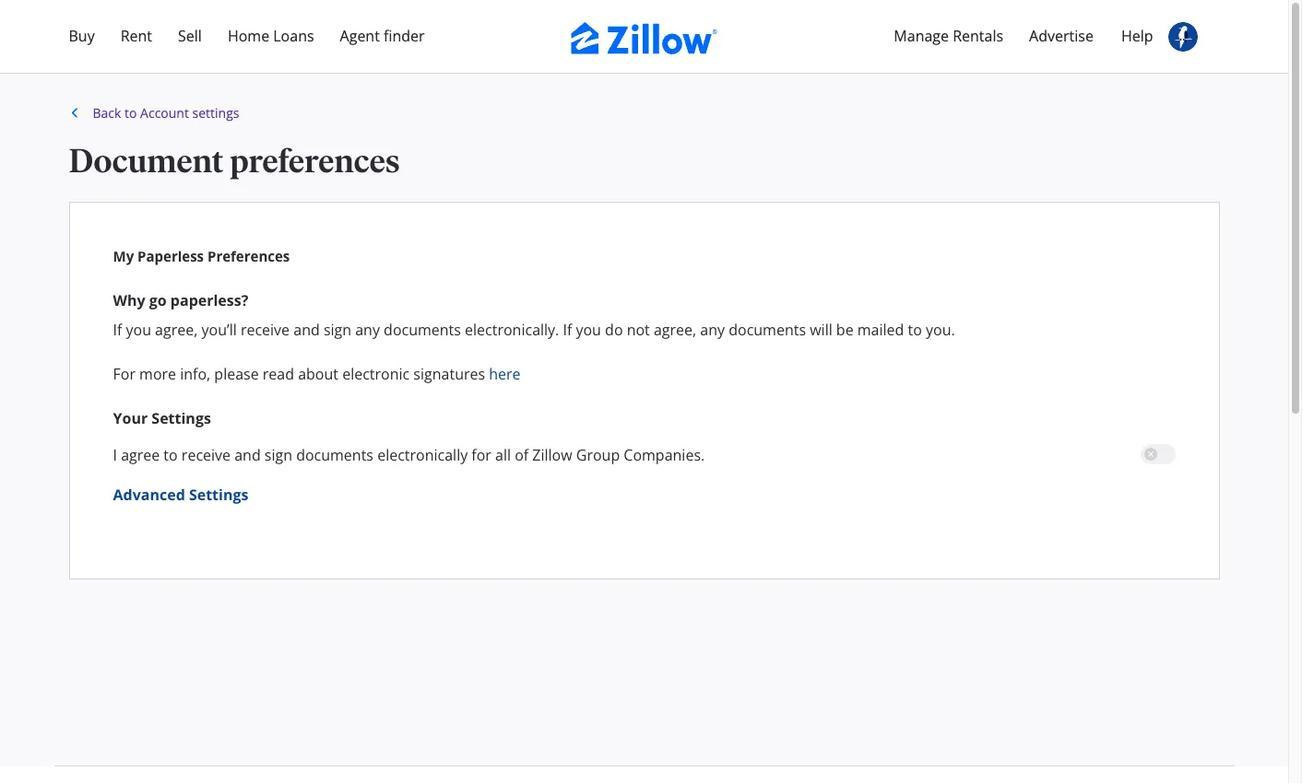 Task type: locate. For each thing, give the bounding box(es) containing it.
my paperless preferences
[[113, 247, 290, 266]]

electronically.
[[465, 320, 559, 340]]

1 horizontal spatial receive
[[241, 320, 290, 340]]

any
[[355, 320, 380, 340], [700, 320, 725, 340]]

and
[[293, 320, 320, 340], [234, 445, 261, 465]]

home loans link
[[215, 15, 327, 58]]

1 horizontal spatial agree,
[[654, 320, 696, 340]]

here button
[[489, 363, 521, 385]]

1 vertical spatial settings
[[189, 485, 248, 505]]

you down why
[[126, 320, 151, 340]]

to inside why go paperless? if you agree, you'll receive and sign any documents electronically. if you do not agree, any documents will be mailed to you.
[[908, 320, 922, 340]]

rent link
[[108, 15, 165, 58]]

agree,
[[155, 320, 198, 340], [654, 320, 696, 340]]

settings inside button
[[189, 485, 248, 505]]

receive right you'll
[[241, 320, 290, 340]]

back
[[93, 104, 121, 122]]

you.
[[926, 320, 955, 340]]

i
[[113, 445, 117, 465]]

any up electronic on the top left of the page
[[355, 320, 380, 340]]

0 horizontal spatial to
[[125, 104, 137, 122]]

all
[[495, 445, 511, 465]]

agent finder link
[[327, 15, 438, 58]]

help link
[[1108, 15, 1166, 58]]

if down why
[[113, 320, 122, 340]]

manage rentals
[[894, 26, 1003, 46]]

2 horizontal spatial documents
[[729, 320, 806, 340]]

0 horizontal spatial any
[[355, 320, 380, 340]]

agent
[[340, 26, 380, 46]]

1 vertical spatial to
[[908, 320, 922, 340]]

2 agree, from the left
[[654, 320, 696, 340]]

documents
[[384, 320, 461, 340], [729, 320, 806, 340], [296, 445, 373, 465]]

receive
[[241, 320, 290, 340], [182, 445, 231, 465]]

for
[[113, 364, 135, 384]]

0 horizontal spatial if
[[113, 320, 122, 340]]

1 horizontal spatial any
[[700, 320, 725, 340]]

advertise link
[[1016, 15, 1106, 58]]

you
[[126, 320, 151, 340], [576, 320, 601, 340]]

receive inside why go paperless? if you agree, you'll receive and sign any documents electronically. if you do not agree, any documents will be mailed to you.
[[241, 320, 290, 340]]

will
[[810, 320, 832, 340]]

sign down read
[[265, 445, 292, 465]]

sign
[[324, 320, 351, 340], [265, 445, 292, 465]]

more
[[139, 364, 176, 384]]

sign up about
[[324, 320, 351, 340]]

settings right advanced
[[189, 485, 248, 505]]

1 horizontal spatial if
[[563, 320, 572, 340]]

my
[[113, 247, 134, 266]]

agree, right not
[[654, 320, 696, 340]]

and up advanced settings
[[234, 445, 261, 465]]

please
[[214, 364, 259, 384]]

of
[[515, 445, 529, 465]]

preferences
[[229, 141, 400, 181]]

to right agree
[[164, 445, 178, 465]]

home image
[[76, 97, 117, 137]]

2 vertical spatial to
[[164, 445, 178, 465]]

you'll
[[201, 320, 237, 340]]

chevron right image
[[303, 184, 326, 207]]

0 vertical spatial and
[[293, 320, 320, 340]]

1 you from the left
[[126, 320, 151, 340]]

about
[[298, 364, 338, 384]]

to right back
[[125, 104, 137, 122]]

0 horizontal spatial agree,
[[155, 320, 198, 340]]

account
[[140, 104, 189, 122]]

0 vertical spatial sign
[[324, 320, 351, 340]]

mailed
[[857, 320, 904, 340]]

preferences
[[207, 247, 290, 266]]

rentals
[[953, 26, 1003, 46]]

advertise
[[1029, 26, 1094, 46]]

0 vertical spatial receive
[[241, 320, 290, 340]]

if
[[113, 320, 122, 340], [563, 320, 572, 340]]

0 horizontal spatial you
[[126, 320, 151, 340]]

settings down info,
[[152, 408, 211, 428]]

0 horizontal spatial receive
[[182, 445, 231, 465]]

any right not
[[700, 320, 725, 340]]

sign inside why go paperless? if you agree, you'll receive and sign any documents electronically. if you do not agree, any documents will be mailed to you.
[[324, 320, 351, 340]]

to left you.
[[908, 320, 922, 340]]

and up for more info, please read about electronic signatures here
[[293, 320, 320, 340]]

documents down about
[[296, 445, 373, 465]]

to
[[125, 104, 137, 122], [908, 320, 922, 340], [164, 445, 178, 465]]

2 horizontal spatial to
[[908, 320, 922, 340]]

you left do
[[576, 320, 601, 340]]

advanced
[[113, 485, 185, 505]]

1 horizontal spatial and
[[293, 320, 320, 340]]

1 agree, from the left
[[155, 320, 198, 340]]

here
[[489, 364, 521, 384]]

1 any from the left
[[355, 320, 380, 340]]

paperless
[[137, 247, 204, 266]]

1 horizontal spatial you
[[576, 320, 601, 340]]

0 horizontal spatial and
[[234, 445, 261, 465]]

0 vertical spatial to
[[125, 104, 137, 122]]

documents left will
[[729, 320, 806, 340]]

document
[[69, 141, 223, 181]]

settings
[[152, 408, 211, 428], [189, 485, 248, 505]]

electronic
[[342, 364, 410, 384]]

documents up signatures
[[384, 320, 461, 340]]

advanced settings
[[113, 485, 248, 505]]

for
[[472, 445, 491, 465]]

if left do
[[563, 320, 572, 340]]

0 horizontal spatial sign
[[265, 445, 292, 465]]

home
[[228, 26, 269, 46]]

1 horizontal spatial sign
[[324, 320, 351, 340]]

agree, down go
[[155, 320, 198, 340]]

i agree to receive and sign documents electronically for all of zillow group companies.
[[113, 445, 705, 465]]

0 vertical spatial settings
[[152, 408, 211, 428]]

receive up advanced settings button
[[182, 445, 231, 465]]



Task type: describe. For each thing, give the bounding box(es) containing it.
sell
[[178, 26, 202, 46]]

be
[[836, 320, 854, 340]]

your profile default icon image
[[1168, 22, 1197, 52]]

home loans
[[228, 26, 314, 46]]

not
[[627, 320, 650, 340]]

agent finder
[[340, 26, 425, 46]]

2 you from the left
[[576, 320, 601, 340]]

1 vertical spatial receive
[[182, 445, 231, 465]]

companies.
[[624, 445, 705, 465]]

and inside why go paperless? if you agree, you'll receive and sign any documents electronically. if you do not agree, any documents will be mailed to you.
[[293, 320, 320, 340]]

advanced settings button
[[113, 484, 248, 506]]

1 vertical spatial and
[[234, 445, 261, 465]]

paperless?
[[170, 290, 248, 310]]

go
[[149, 290, 167, 310]]

document preferences
[[69, 141, 400, 181]]

1 horizontal spatial to
[[164, 445, 178, 465]]

buy
[[69, 26, 95, 46]]

1 horizontal spatial documents
[[384, 320, 461, 340]]

chevron left image
[[65, 107, 84, 118]]

for more info, please read about electronic signatures here
[[113, 364, 521, 384]]

info,
[[180, 364, 210, 384]]

main navigation
[[0, 0, 1288, 304]]

your settings
[[113, 408, 211, 428]]

why go paperless? if you agree, you'll receive and sign any documents electronically. if you do not agree, any documents will be mailed to you.
[[113, 290, 955, 340]]

signatures
[[413, 364, 485, 384]]

2 any from the left
[[700, 320, 725, 340]]

settings for your settings
[[152, 408, 211, 428]]

finder
[[384, 26, 425, 46]]

your
[[113, 408, 148, 428]]

settings
[[192, 104, 239, 122]]

zillow logo image
[[570, 22, 718, 54]]

settings for advanced settings
[[189, 485, 248, 505]]

rent
[[120, 26, 152, 46]]

2 if from the left
[[563, 320, 572, 340]]

zillow
[[532, 445, 572, 465]]

do
[[605, 320, 623, 340]]

electronically
[[377, 445, 468, 465]]

why
[[113, 290, 145, 310]]

manage rentals link
[[881, 15, 1016, 58]]

1 vertical spatial sign
[[265, 445, 292, 465]]

buy link
[[56, 15, 108, 58]]

0 horizontal spatial documents
[[296, 445, 373, 465]]

loans
[[273, 26, 314, 46]]

manage
[[894, 26, 949, 46]]

help
[[1121, 26, 1153, 46]]

back to account settings
[[93, 104, 239, 122]]

group
[[576, 445, 620, 465]]

agree
[[121, 445, 160, 465]]

sell link
[[165, 15, 215, 58]]

read
[[263, 364, 294, 384]]

1 if from the left
[[113, 320, 122, 340]]



Task type: vqa. For each thing, say whether or not it's contained in the screenshot.
second The
no



